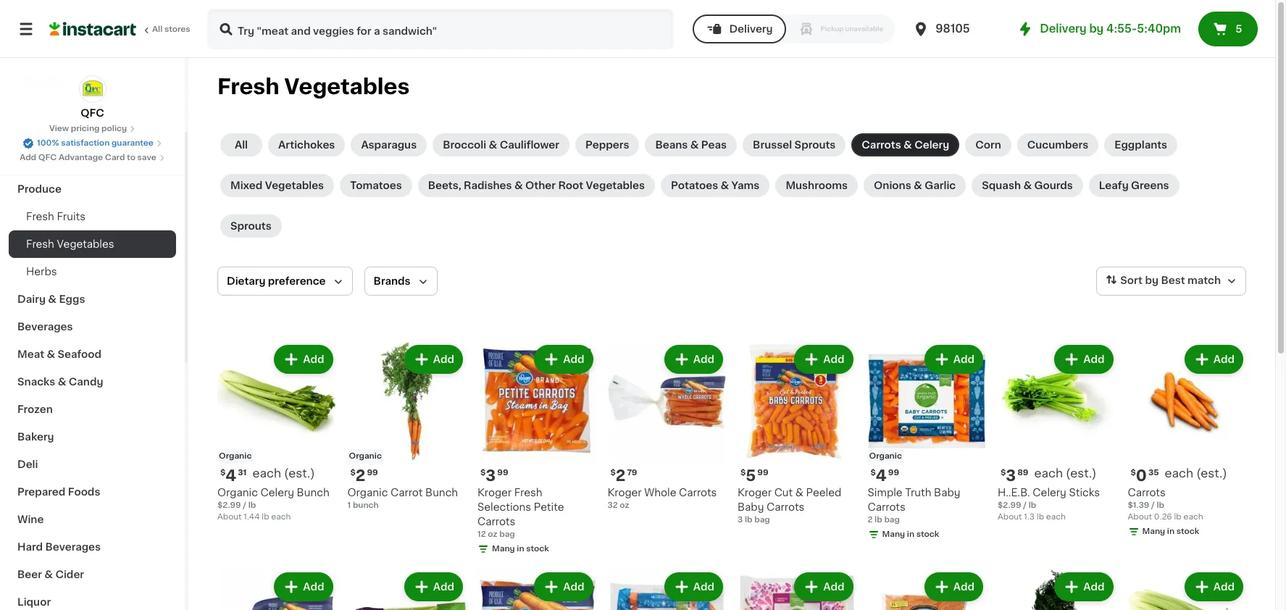 Task type: describe. For each thing, give the bounding box(es) containing it.
snacks & candy
[[17, 377, 103, 387]]

fruits
[[57, 212, 86, 222]]

4 for $ 4 31
[[226, 468, 236, 483]]

view pricing policy
[[49, 125, 127, 133]]

beverages inside hard beverages 'link'
[[45, 542, 101, 552]]

hard
[[17, 542, 43, 552]]

each right 89
[[1034, 467, 1063, 479]]

5 button
[[1199, 12, 1258, 46]]

99 for 2
[[367, 469, 378, 476]]

h..e.b. celery sticks $2.99 / lb about 1.3 lb each
[[998, 487, 1100, 521]]

onions & garlic
[[874, 180, 956, 191]]

& for dairy & eggs
[[48, 294, 57, 304]]

/ inside carrots $1.39 / lb about 0.26 lb each
[[1152, 501, 1155, 509]]

kroger fresh selections petite carrots 12 oz bag
[[478, 487, 564, 538]]

thanksgiving
[[17, 157, 87, 167]]

organic for organic carrot bunch
[[349, 452, 382, 460]]

corn
[[976, 140, 1001, 150]]

potatoes & yams link
[[661, 174, 770, 197]]

$ 4 99
[[871, 468, 899, 483]]

leafy greens
[[1099, 180, 1169, 191]]

99 for 4
[[888, 469, 899, 476]]

each right 35
[[1165, 467, 1194, 479]]

& for potatoes & yams
[[721, 180, 729, 191]]

beverages inside beverages link
[[17, 322, 73, 332]]

truth
[[905, 487, 932, 497]]

prepared foods
[[17, 487, 100, 497]]

100% satisfaction guarantee
[[37, 139, 154, 147]]

by for sort
[[1145, 276, 1159, 286]]

fresh vegetables link
[[9, 230, 176, 258]]

garlic
[[925, 180, 956, 191]]

$ for $ 4 31
[[220, 469, 226, 476]]

artichokes link
[[268, 133, 345, 157]]

0.26
[[1154, 513, 1172, 521]]

frozen link
[[9, 396, 176, 423]]

qfc link
[[79, 75, 106, 120]]

3 for $ 3 99
[[486, 468, 496, 483]]

oz inside kroger fresh selections petite carrots 12 oz bag
[[488, 530, 497, 538]]

cucumbers
[[1027, 140, 1089, 150]]

eggplants
[[1115, 140, 1168, 150]]

organic inside organic carrot bunch 1 bunch
[[347, 487, 388, 497]]

onions
[[874, 180, 911, 191]]

100%
[[37, 139, 59, 147]]

lb inside the kroger cut & peeled baby carrots 3 lb bag
[[745, 516, 753, 524]]

$ for $ 0 35
[[1131, 469, 1136, 476]]

98105 button
[[913, 9, 1000, 49]]

wine link
[[9, 506, 176, 533]]

herbs
[[26, 267, 57, 277]]

potatoes
[[671, 180, 718, 191]]

& for onions & garlic
[[914, 180, 922, 191]]

save
[[137, 154, 156, 162]]

carrot
[[391, 487, 423, 497]]

beans & peas link
[[645, 133, 737, 157]]

5 inside button
[[1236, 24, 1242, 34]]

eggs
[[59, 294, 85, 304]]

carrots inside kroger fresh selections petite carrots 12 oz bag
[[478, 516, 515, 526]]

& for beans & peas
[[690, 140, 699, 150]]

many inside product group
[[1142, 527, 1165, 535]]

celery for 4
[[261, 487, 294, 497]]

lb right '0.26'
[[1174, 513, 1182, 521]]

about inside carrots $1.39 / lb about 0.26 lb each
[[1128, 513, 1152, 521]]

$ for $ 2 79
[[611, 469, 616, 476]]

many in stock for 3
[[492, 545, 549, 553]]

prepared foods link
[[9, 478, 176, 506]]

kroger whole carrots 32 oz
[[608, 487, 717, 509]]

stores
[[164, 25, 190, 33]]

& left the other
[[515, 180, 523, 191]]

beans
[[655, 140, 688, 150]]

lb right 1.44
[[262, 513, 269, 521]]

carrots & celery link
[[852, 133, 960, 157]]

& for squash & gourds
[[1024, 180, 1032, 191]]

(est.) for 3
[[1066, 467, 1097, 479]]

baby inside simple truth baby carrots 2 lb bag
[[934, 487, 961, 497]]

bunch
[[353, 501, 379, 509]]

$ for $ 4 99
[[871, 469, 876, 476]]

asparagus
[[361, 140, 417, 150]]

broccoli & cauliflower link
[[433, 133, 570, 157]]

bag inside simple truth baby carrots 2 lb bag
[[884, 516, 900, 524]]

foods
[[68, 487, 100, 497]]

carrots inside the kroger whole carrots 32 oz
[[679, 487, 717, 497]]

candy
[[69, 377, 103, 387]]

about for 4
[[217, 513, 242, 521]]

beer & cider link
[[9, 561, 176, 588]]

kroger cut & peeled baby carrots 3 lb bag
[[738, 487, 842, 524]]

meat & seafood link
[[9, 341, 176, 368]]

3 for $ 3 89
[[1006, 468, 1016, 483]]

bakery link
[[9, 423, 176, 451]]

kroger inside kroger fresh selections petite carrots 12 oz bag
[[478, 487, 512, 497]]

peeled
[[806, 487, 842, 497]]

& for carrots & celery
[[904, 140, 912, 150]]

& for snacks & candy
[[58, 377, 66, 387]]

bakery
[[17, 432, 54, 442]]

all for all
[[235, 140, 248, 150]]

beets, radishes & other root vegetables link
[[418, 174, 655, 197]]

brands button
[[364, 267, 437, 296]]

$0.35 each (estimated) element
[[1128, 466, 1246, 485]]

product group containing 5
[[738, 342, 856, 526]]

each (est.) for 4
[[253, 467, 315, 479]]

dietary preference button
[[217, 267, 353, 296]]

instacart logo image
[[49, 20, 136, 38]]

lb right 1.3
[[1037, 513, 1044, 521]]

$4.31 each (estimated) element
[[217, 466, 336, 485]]

root
[[558, 180, 583, 191]]

selections
[[478, 502, 531, 512]]

& inside the kroger cut & peeled baby carrots 3 lb bag
[[796, 487, 804, 497]]

each right 31
[[253, 467, 281, 479]]

cucumbers link
[[1017, 133, 1099, 157]]

radishes
[[464, 180, 512, 191]]

vegetables up "herbs" link
[[57, 239, 114, 249]]

all stores link
[[49, 9, 191, 49]]

beets, radishes & other root vegetables
[[428, 180, 645, 191]]

meat & seafood
[[17, 349, 101, 359]]

1 horizontal spatial celery
[[915, 140, 950, 150]]

recipes
[[17, 129, 60, 139]]

3 inside the kroger cut & peeled baby carrots 3 lb bag
[[738, 516, 743, 524]]

squash
[[982, 180, 1021, 191]]

1.44
[[244, 513, 260, 521]]

$ for $ 3 99
[[480, 469, 486, 476]]

add qfc advantage card to save link
[[20, 152, 165, 164]]

fresh up herbs
[[26, 239, 54, 249]]

gourds
[[1034, 180, 1073, 191]]

many in stock for 4
[[882, 530, 939, 538]]

preference
[[268, 276, 326, 286]]

stock for 3
[[526, 545, 549, 553]]

dietary
[[227, 276, 266, 286]]

in for 3
[[517, 545, 524, 553]]

qfc logo image
[[79, 75, 106, 103]]

buy
[[41, 49, 61, 59]]

5 inside product group
[[746, 468, 756, 483]]

best match
[[1161, 276, 1221, 286]]

fresh down produce
[[26, 212, 54, 222]]

carrots up 'onions'
[[862, 140, 901, 150]]

brussel sprouts
[[753, 140, 836, 150]]

dairy & eggs link
[[9, 286, 176, 313]]

(est.) for 0
[[1197, 467, 1227, 479]]

$3.89 each (estimated) element
[[998, 466, 1116, 485]]

Search field
[[209, 10, 673, 48]]

vegetables down artichokes
[[265, 180, 324, 191]]

99 for 5
[[758, 469, 769, 476]]

carrots inside the kroger cut & peeled baby carrots 3 lb bag
[[767, 502, 805, 512]]

simple
[[868, 487, 903, 497]]

leafy
[[1099, 180, 1129, 191]]

100% satisfaction guarantee button
[[23, 135, 162, 149]]

deli
[[17, 459, 38, 470]]

4:55-
[[1107, 23, 1137, 34]]

fresh fruits
[[26, 212, 86, 222]]

sticks
[[1069, 487, 1100, 497]]

1 vertical spatial qfc
[[38, 154, 57, 162]]

thanksgiving link
[[9, 148, 176, 175]]

4 for $ 4 99
[[876, 468, 887, 483]]

0
[[1136, 468, 1147, 483]]

$ 0 35
[[1131, 468, 1159, 483]]



Task type: vqa. For each thing, say whether or not it's contained in the screenshot.
QFC link
yes



Task type: locate. For each thing, give the bounding box(es) containing it.
many in stock inside product group
[[1142, 527, 1200, 535]]

/ for 3
[[1023, 501, 1027, 509]]

(est.) inside '$4.31 each (estimated)' element
[[284, 467, 315, 479]]

& right broccoli
[[489, 140, 497, 150]]

0 vertical spatial baby
[[934, 487, 961, 497]]

2 $ from the left
[[350, 469, 356, 476]]

greens
[[1131, 180, 1169, 191]]

many down kroger fresh selections petite carrots 12 oz bag
[[492, 545, 515, 553]]

3 down $ 5 99 at the bottom right of the page
[[738, 516, 743, 524]]

1 / from the left
[[243, 501, 246, 509]]

about
[[217, 513, 242, 521], [998, 513, 1022, 521], [1128, 513, 1152, 521]]

1 vertical spatial baby
[[738, 502, 764, 512]]

buy it again
[[41, 49, 102, 59]]

2 down simple
[[868, 516, 873, 524]]

$ inside $ 2 79
[[611, 469, 616, 476]]

4
[[226, 468, 236, 483], [876, 468, 887, 483]]

carrots right whole
[[679, 487, 717, 497]]

1 horizontal spatial by
[[1145, 276, 1159, 286]]

snacks
[[17, 377, 55, 387]]

1 horizontal spatial 5
[[1236, 24, 1242, 34]]

brands
[[374, 276, 411, 286]]

2 $2.99 from the left
[[998, 501, 1022, 509]]

beer
[[17, 570, 42, 580]]

2 left 79
[[616, 468, 626, 483]]

each (est.)
[[253, 467, 315, 479], [1034, 467, 1097, 479], [1165, 467, 1227, 479]]

1 horizontal spatial stock
[[917, 530, 939, 538]]

$2.99 down "h..e.b."
[[998, 501, 1022, 509]]

mixed
[[230, 180, 263, 191]]

0 vertical spatial all
[[152, 25, 163, 33]]

1 4 from the left
[[226, 468, 236, 483]]

kroger inside the kroger cut & peeled baby carrots 3 lb bag
[[738, 487, 772, 497]]

many for 3
[[492, 545, 515, 553]]

carrots inside carrots $1.39 / lb about 0.26 lb each
[[1128, 487, 1166, 497]]

1 horizontal spatial oz
[[620, 501, 629, 509]]

add qfc advantage card to save
[[20, 154, 156, 162]]

stock for 4
[[917, 530, 939, 538]]

fresh vegetables up "artichokes" link
[[217, 76, 410, 97]]

kroger for 2
[[608, 487, 642, 497]]

99
[[367, 469, 378, 476], [497, 469, 508, 476], [758, 469, 769, 476], [888, 469, 899, 476]]

5
[[1236, 24, 1242, 34], [746, 468, 756, 483]]

99 up selections
[[497, 469, 508, 476]]

1 horizontal spatial about
[[998, 513, 1022, 521]]

by inside field
[[1145, 276, 1159, 286]]

1 vertical spatial all
[[235, 140, 248, 150]]

add
[[20, 154, 36, 162], [303, 354, 324, 365], [433, 354, 454, 365], [563, 354, 584, 365], [693, 354, 715, 365], [823, 354, 845, 365], [954, 354, 975, 365], [1084, 354, 1105, 365], [1214, 354, 1235, 365], [303, 582, 324, 592], [433, 582, 454, 592], [563, 582, 584, 592], [693, 582, 715, 592], [823, 582, 845, 592], [954, 582, 975, 592], [1084, 582, 1105, 592], [1214, 582, 1235, 592]]

/ inside h..e.b. celery sticks $2.99 / lb about 1.3 lb each
[[1023, 501, 1027, 509]]

all for all stores
[[152, 25, 163, 33]]

fresh up petite
[[514, 487, 543, 497]]

liquor
[[17, 597, 51, 607]]

each (est.) for 3
[[1034, 467, 1097, 479]]

2 horizontal spatial stock
[[1177, 527, 1200, 535]]

0 horizontal spatial celery
[[261, 487, 294, 497]]

& inside 'link'
[[44, 570, 53, 580]]

99 up bunch
[[367, 469, 378, 476]]

3 up selections
[[486, 468, 496, 483]]

& left candy
[[58, 377, 66, 387]]

stock down kroger fresh selections petite carrots 12 oz bag
[[526, 545, 549, 553]]

lb inside simple truth baby carrots 2 lb bag
[[875, 516, 882, 524]]

sprouts down mixed
[[230, 221, 272, 231]]

0 horizontal spatial fresh vegetables
[[26, 239, 114, 249]]

vegetables up "artichokes" link
[[284, 76, 410, 97]]

oz right 32
[[620, 501, 629, 509]]

bag down $ 5 99 at the bottom right of the page
[[755, 516, 770, 524]]

5:40pm
[[1137, 23, 1181, 34]]

each inside carrots $1.39 / lb about 0.26 lb each
[[1184, 513, 1203, 521]]

1 vertical spatial 5
[[746, 468, 756, 483]]

each (est.) inside '$0.35 each (estimated)' element
[[1165, 467, 1227, 479]]

celery down '$4.31 each (estimated)' element
[[261, 487, 294, 497]]

delivery inside button
[[729, 24, 773, 34]]

& left gourds
[[1024, 180, 1032, 191]]

0 vertical spatial beverages
[[17, 322, 73, 332]]

kroger inside the kroger whole carrots 32 oz
[[608, 487, 642, 497]]

simple truth baby carrots 2 lb bag
[[868, 487, 961, 524]]

0 horizontal spatial each (est.)
[[253, 467, 315, 479]]

about left 1.44
[[217, 513, 242, 521]]

vegetables down peppers link
[[586, 180, 645, 191]]

$2.99 for 3
[[998, 501, 1022, 509]]

1 bunch from the left
[[297, 487, 330, 497]]

bunch right carrot
[[425, 487, 458, 497]]

1 horizontal spatial many in stock
[[882, 530, 939, 538]]

(est.) for 4
[[284, 467, 315, 479]]

0 vertical spatial 5
[[1236, 24, 1242, 34]]

0 horizontal spatial (est.)
[[284, 467, 315, 479]]

organic celery bunch $2.99 / lb about 1.44 lb each
[[217, 487, 330, 521]]

1 horizontal spatial (est.)
[[1066, 467, 1097, 479]]

$ inside the $ 4 31
[[220, 469, 226, 476]]

0 horizontal spatial 4
[[226, 468, 236, 483]]

4 99 from the left
[[888, 469, 899, 476]]

35
[[1149, 469, 1159, 476]]

stock down simple truth baby carrots 2 lb bag
[[917, 530, 939, 538]]

organic inside "organic celery bunch $2.99 / lb about 1.44 lb each"
[[217, 487, 258, 497]]

2 / from the left
[[1023, 501, 1027, 509]]

organic up bunch
[[347, 487, 388, 497]]

31
[[238, 469, 247, 476]]

/
[[243, 501, 246, 509], [1023, 501, 1027, 509], [1152, 501, 1155, 509]]

bunch inside organic carrot bunch 1 bunch
[[425, 487, 458, 497]]

lb down $ 5 99 at the bottom right of the page
[[745, 516, 753, 524]]

1 horizontal spatial delivery
[[1040, 23, 1087, 34]]

bag down simple
[[884, 516, 900, 524]]

(est.) inside $3.89 each (estimated) element
[[1066, 467, 1097, 479]]

celery up garlic on the right of page
[[915, 140, 950, 150]]

produce
[[17, 184, 62, 194]]

celery
[[915, 140, 950, 150], [261, 487, 294, 497], [1033, 487, 1067, 497]]

carrots inside simple truth baby carrots 2 lb bag
[[868, 502, 906, 512]]

bunch down '$4.31 each (estimated)' element
[[297, 487, 330, 497]]

& for broccoli & cauliflower
[[489, 140, 497, 150]]

(est.) up "organic celery bunch $2.99 / lb about 1.44 lb each"
[[284, 467, 315, 479]]

mushrooms
[[786, 180, 848, 191]]

peppers link
[[575, 133, 639, 157]]

to
[[127, 154, 135, 162]]

89
[[1018, 469, 1029, 476]]

asparagus link
[[351, 133, 427, 157]]

about inside "organic celery bunch $2.99 / lb about 1.44 lb each"
[[217, 513, 242, 521]]

2 horizontal spatial many
[[1142, 527, 1165, 535]]

product group
[[217, 342, 336, 523], [347, 342, 466, 511], [478, 342, 596, 558], [608, 342, 726, 511], [738, 342, 856, 526], [868, 342, 986, 543], [998, 342, 1116, 523], [1128, 342, 1246, 540], [217, 569, 336, 610], [347, 569, 466, 610], [478, 569, 596, 610], [608, 569, 726, 610], [738, 569, 856, 610], [868, 569, 986, 610], [998, 569, 1116, 610], [1128, 569, 1246, 610]]

2 horizontal spatial 3
[[1006, 468, 1016, 483]]

2 4 from the left
[[876, 468, 887, 483]]

by right sort
[[1145, 276, 1159, 286]]

meat
[[17, 349, 44, 359]]

mixed vegetables link
[[220, 174, 334, 197]]

bunch for carrot
[[425, 487, 458, 497]]

each (est.) inside $3.89 each (estimated) element
[[1034, 467, 1097, 479]]

lb up 1.3
[[1029, 501, 1037, 509]]

2 inside simple truth baby carrots 2 lb bag
[[868, 516, 873, 524]]

each (est.) up "organic celery bunch $2.99 / lb about 1.44 lb each"
[[253, 467, 315, 479]]

many in stock
[[1142, 527, 1200, 535], [882, 530, 939, 538], [492, 545, 549, 553]]

in inside product group
[[1167, 527, 1175, 535]]

0 horizontal spatial 3
[[486, 468, 496, 483]]

in down '0.26'
[[1167, 527, 1175, 535]]

celery for 3
[[1033, 487, 1067, 497]]

1 horizontal spatial bag
[[755, 516, 770, 524]]

/ for 4
[[243, 501, 246, 509]]

$ up simple
[[871, 469, 876, 476]]

0 horizontal spatial many
[[492, 545, 515, 553]]

& up onions & garlic
[[904, 140, 912, 150]]

& for meat & seafood
[[47, 349, 55, 359]]

beverages down "dairy & eggs"
[[17, 322, 73, 332]]

0 horizontal spatial sprouts
[[230, 221, 272, 231]]

1 horizontal spatial many
[[882, 530, 905, 538]]

many in stock down '0.26'
[[1142, 527, 1200, 535]]

0 horizontal spatial delivery
[[729, 24, 773, 34]]

many
[[1142, 527, 1165, 535], [882, 530, 905, 538], [492, 545, 515, 553]]

1 about from the left
[[217, 513, 242, 521]]

in down simple truth baby carrots 2 lb bag
[[907, 530, 915, 538]]

0 vertical spatial by
[[1089, 23, 1104, 34]]

kroger down $ 2 79 at the bottom left of the page
[[608, 487, 642, 497]]

baby inside the kroger cut & peeled baby carrots 3 lb bag
[[738, 502, 764, 512]]

0 vertical spatial fresh vegetables
[[217, 76, 410, 97]]

0 horizontal spatial qfc
[[38, 154, 57, 162]]

each (est.) inside '$4.31 each (estimated)' element
[[253, 467, 315, 479]]

3 about from the left
[[1128, 513, 1152, 521]]

many down simple truth baby carrots 2 lb bag
[[882, 530, 905, 538]]

1 horizontal spatial all
[[235, 140, 248, 150]]

oz right "12"
[[488, 530, 497, 538]]

lb
[[248, 501, 256, 509], [1029, 501, 1037, 509], [1157, 501, 1165, 509], [262, 513, 269, 521], [1037, 513, 1044, 521], [1174, 513, 1182, 521], [745, 516, 753, 524], [875, 516, 882, 524]]

1 horizontal spatial kroger
[[608, 487, 642, 497]]

it
[[64, 49, 71, 59]]

by for delivery
[[1089, 23, 1104, 34]]

2 (est.) from the left
[[1066, 467, 1097, 479]]

by
[[1089, 23, 1104, 34], [1145, 276, 1159, 286]]

2 bunch from the left
[[425, 487, 458, 497]]

0 horizontal spatial stock
[[526, 545, 549, 553]]

79
[[627, 469, 637, 476]]

snacks & candy link
[[9, 368, 176, 396]]

1 horizontal spatial qfc
[[81, 108, 104, 118]]

$ for $ 5 99
[[741, 469, 746, 476]]

2 up bunch
[[356, 468, 366, 483]]

Best match Sort by field
[[1097, 267, 1246, 296]]

each right 1.44
[[271, 513, 291, 521]]

peppers
[[586, 140, 629, 150]]

3 (est.) from the left
[[1197, 467, 1227, 479]]

potatoes & yams
[[671, 180, 760, 191]]

bunch
[[297, 487, 330, 497], [425, 487, 458, 497]]

2 horizontal spatial in
[[1167, 527, 1175, 535]]

satisfaction
[[61, 139, 110, 147]]

$2.99 down the $ 4 31
[[217, 501, 241, 509]]

hard beverages
[[17, 542, 101, 552]]

cut
[[774, 487, 793, 497]]

$ up selections
[[480, 469, 486, 476]]

sprouts
[[795, 140, 836, 150], [230, 221, 272, 231]]

baby down $ 5 99 at the bottom right of the page
[[738, 502, 764, 512]]

99 inside $ 2 99
[[367, 469, 378, 476]]

each inside "organic celery bunch $2.99 / lb about 1.44 lb each"
[[271, 513, 291, 521]]

$ 2 99
[[350, 468, 378, 483]]

1 horizontal spatial in
[[907, 530, 915, 538]]

$ left 35
[[1131, 469, 1136, 476]]

fresh vegetables
[[217, 76, 410, 97], [26, 239, 114, 249]]

1 horizontal spatial /
[[1023, 501, 1027, 509]]

$ inside $ 3 89
[[1001, 469, 1006, 476]]

product group containing 0
[[1128, 342, 1246, 540]]

fresh
[[217, 76, 279, 97], [26, 212, 54, 222], [26, 239, 54, 249], [514, 487, 543, 497]]

0 horizontal spatial in
[[517, 545, 524, 553]]

frozen
[[17, 404, 53, 415]]

& left eggs
[[48, 294, 57, 304]]

& for beer & cider
[[44, 570, 53, 580]]

1 horizontal spatial $2.99
[[998, 501, 1022, 509]]

fresh inside kroger fresh selections petite carrots 12 oz bag
[[514, 487, 543, 497]]

/ inside "organic celery bunch $2.99 / lb about 1.44 lb each"
[[243, 501, 246, 509]]

1 horizontal spatial 3
[[738, 516, 743, 524]]

4 $ from the left
[[611, 469, 616, 476]]

1 horizontal spatial fresh vegetables
[[217, 76, 410, 97]]

whole
[[644, 487, 677, 497]]

delivery for delivery
[[729, 24, 773, 34]]

1 kroger from the left
[[478, 487, 512, 497]]

$1.39
[[1128, 501, 1150, 509]]

8 $ from the left
[[1131, 469, 1136, 476]]

kroger down $ 5 99 at the bottom right of the page
[[738, 487, 772, 497]]

1 $ from the left
[[220, 469, 226, 476]]

each right '0.26'
[[1184, 513, 1203, 521]]

each inside h..e.b. celery sticks $2.99 / lb about 1.3 lb each
[[1046, 513, 1066, 521]]

$ inside the $ 4 99
[[871, 469, 876, 476]]

$ inside "$ 0 35"
[[1131, 469, 1136, 476]]

2 for organic carrot bunch
[[356, 468, 366, 483]]

carrots up $1.39
[[1128, 487, 1166, 497]]

1 horizontal spatial each (est.)
[[1034, 467, 1097, 479]]

2 horizontal spatial many in stock
[[1142, 527, 1200, 535]]

$ for $ 3 89
[[1001, 469, 1006, 476]]

cider
[[55, 570, 84, 580]]

0 horizontal spatial baby
[[738, 502, 764, 512]]

3 kroger from the left
[[738, 487, 772, 497]]

deli link
[[9, 451, 176, 478]]

produce link
[[9, 175, 176, 203]]

1 99 from the left
[[367, 469, 378, 476]]

delivery for delivery by 4:55-5:40pm
[[1040, 23, 1087, 34]]

/ right $1.39
[[1152, 501, 1155, 509]]

lb up '0.26'
[[1157, 501, 1165, 509]]

1 horizontal spatial sprouts
[[795, 140, 836, 150]]

0 horizontal spatial bunch
[[297, 487, 330, 497]]

&
[[489, 140, 497, 150], [690, 140, 699, 150], [904, 140, 912, 150], [515, 180, 523, 191], [721, 180, 729, 191], [914, 180, 922, 191], [1024, 180, 1032, 191], [48, 294, 57, 304], [47, 349, 55, 359], [58, 377, 66, 387], [796, 487, 804, 497], [44, 570, 53, 580]]

(est.) up carrots $1.39 / lb about 0.26 lb each
[[1197, 467, 1227, 479]]

many in stock down kroger fresh selections petite carrots 12 oz bag
[[492, 545, 549, 553]]

in for 4
[[907, 530, 915, 538]]

2 horizontal spatial kroger
[[738, 487, 772, 497]]

1.3
[[1024, 513, 1035, 521]]

7 $ from the left
[[1001, 469, 1006, 476]]

0 horizontal spatial /
[[243, 501, 246, 509]]

1 vertical spatial fresh vegetables
[[26, 239, 114, 249]]

0 horizontal spatial kroger
[[478, 487, 512, 497]]

all left "stores"
[[152, 25, 163, 33]]

1 horizontal spatial baby
[[934, 487, 961, 497]]

& right meat
[[47, 349, 55, 359]]

dairy
[[17, 294, 46, 304]]

all inside all stores 'link'
[[152, 25, 163, 33]]

/ up 1.44
[[243, 501, 246, 509]]

each (est.) for 0
[[1165, 467, 1227, 479]]

1 $2.99 from the left
[[217, 501, 241, 509]]

0 horizontal spatial about
[[217, 513, 242, 521]]

0 vertical spatial qfc
[[81, 108, 104, 118]]

$2.99 for 4
[[217, 501, 241, 509]]

& left yams
[[721, 180, 729, 191]]

2 each (est.) from the left
[[1034, 467, 1097, 479]]

bag inside kroger fresh selections petite carrots 12 oz bag
[[499, 530, 515, 538]]

2 about from the left
[[998, 513, 1022, 521]]

squash & gourds
[[982, 180, 1073, 191]]

beets,
[[428, 180, 461, 191]]

service type group
[[693, 14, 895, 43]]

& left garlic on the right of page
[[914, 180, 922, 191]]

0 horizontal spatial all
[[152, 25, 163, 33]]

0 vertical spatial oz
[[620, 501, 629, 509]]

bunch for celery
[[297, 487, 330, 497]]

0 horizontal spatial 5
[[746, 468, 756, 483]]

3 / from the left
[[1152, 501, 1155, 509]]

1 horizontal spatial 2
[[616, 468, 626, 483]]

99 up simple
[[888, 469, 899, 476]]

sprouts up mushrooms link
[[795, 140, 836, 150]]

$ inside $ 3 99
[[480, 469, 486, 476]]

lb up 1.44
[[248, 501, 256, 509]]

all inside all link
[[235, 140, 248, 150]]

5 $ from the left
[[741, 469, 746, 476]]

1 horizontal spatial bunch
[[425, 487, 458, 497]]

dietary preference
[[227, 276, 326, 286]]

0 horizontal spatial many in stock
[[492, 545, 549, 553]]

baby right truth on the right bottom of page
[[934, 487, 961, 497]]

99 inside $ 5 99
[[758, 469, 769, 476]]

bunch inside "organic celery bunch $2.99 / lb about 1.44 lb each"
[[297, 487, 330, 497]]

celery down $3.89 each (estimated) element on the right
[[1033, 487, 1067, 497]]

qfc up view pricing policy "link"
[[81, 108, 104, 118]]

2 horizontal spatial 2
[[868, 516, 873, 524]]

all up mixed
[[235, 140, 248, 150]]

stock down carrots $1.39 / lb about 0.26 lb each
[[1177, 527, 1200, 535]]

1 each (est.) from the left
[[253, 467, 315, 479]]

$ 3 89
[[1001, 468, 1029, 483]]

3 each (est.) from the left
[[1165, 467, 1227, 479]]

celery inside h..e.b. celery sticks $2.99 / lb about 1.3 lb each
[[1033, 487, 1067, 497]]

3 $ from the left
[[480, 469, 486, 476]]

bag inside the kroger cut & peeled baby carrots 3 lb bag
[[755, 516, 770, 524]]

carrots down simple
[[868, 502, 906, 512]]

2 horizontal spatial celery
[[1033, 487, 1067, 497]]

0 horizontal spatial $2.99
[[217, 501, 241, 509]]

$2.99 inside h..e.b. celery sticks $2.99 / lb about 1.3 lb each
[[998, 501, 1022, 509]]

prepared
[[17, 487, 65, 497]]

buy it again link
[[9, 39, 176, 68]]

fresh fruits link
[[9, 203, 176, 230]]

0 horizontal spatial oz
[[488, 530, 497, 538]]

1 vertical spatial sprouts
[[230, 221, 272, 231]]

2 horizontal spatial /
[[1152, 501, 1155, 509]]

2 kroger from the left
[[608, 487, 642, 497]]

$ left 89
[[1001, 469, 1006, 476]]

kroger down $ 3 99
[[478, 487, 512, 497]]

organic for organic celery bunch
[[219, 452, 252, 460]]

2 for kroger whole carrots
[[616, 468, 626, 483]]

all
[[152, 25, 163, 33], [235, 140, 248, 150]]

99 inside the $ 4 99
[[888, 469, 899, 476]]

1 horizontal spatial 4
[[876, 468, 887, 483]]

$ inside $ 2 99
[[350, 469, 356, 476]]

0 horizontal spatial 2
[[356, 468, 366, 483]]

artichokes
[[278, 140, 335, 150]]

organic up $ 2 99
[[349, 452, 382, 460]]

None search field
[[207, 9, 674, 49]]

3 99 from the left
[[758, 469, 769, 476]]

organic carrot bunch 1 bunch
[[347, 487, 458, 509]]

& right 'cut'
[[796, 487, 804, 497]]

(est.) inside '$0.35 each (estimated)' element
[[1197, 467, 1227, 479]]

many for 4
[[882, 530, 905, 538]]

about down $1.39
[[1128, 513, 1152, 521]]

99 for 3
[[497, 469, 508, 476]]

/ up 1.3
[[1023, 501, 1027, 509]]

about for 3
[[998, 513, 1022, 521]]

$ inside $ 5 99
[[741, 469, 746, 476]]

in down kroger fresh selections petite carrots 12 oz bag
[[517, 545, 524, 553]]

2 horizontal spatial about
[[1128, 513, 1152, 521]]

2 horizontal spatial bag
[[884, 516, 900, 524]]

99 up the kroger cut & peeled baby carrots 3 lb bag
[[758, 469, 769, 476]]

bag right "12"
[[499, 530, 515, 538]]

$ for $ 2 99
[[350, 469, 356, 476]]

stock inside product group
[[1177, 527, 1200, 535]]

lb down simple
[[875, 516, 882, 524]]

1 vertical spatial oz
[[488, 530, 497, 538]]

2 horizontal spatial (est.)
[[1197, 467, 1227, 479]]

about left 1.3
[[998, 513, 1022, 521]]

organic down the $ 4 31
[[217, 487, 258, 497]]

lists
[[41, 78, 66, 88]]

celery inside "organic celery bunch $2.99 / lb about 1.44 lb each"
[[261, 487, 294, 497]]

fresh vegetables down fruits
[[26, 239, 114, 249]]

beans & peas
[[655, 140, 727, 150]]

each (est.) up sticks
[[1034, 467, 1097, 479]]

fresh up all link
[[217, 76, 279, 97]]

kroger for 5
[[738, 487, 772, 497]]

0 vertical spatial sprouts
[[795, 140, 836, 150]]

4 up simple
[[876, 468, 887, 483]]

2 horizontal spatial each (est.)
[[1165, 467, 1227, 479]]

organic for simple truth baby carrots
[[869, 452, 902, 460]]

1 vertical spatial beverages
[[45, 542, 101, 552]]

1 (est.) from the left
[[284, 467, 315, 479]]

$ left 31
[[220, 469, 226, 476]]

$ up the kroger cut & peeled baby carrots 3 lb bag
[[741, 469, 746, 476]]

1 vertical spatial by
[[1145, 276, 1159, 286]]

about inside h..e.b. celery sticks $2.99 / lb about 1.3 lb each
[[998, 513, 1022, 521]]

carrots $1.39 / lb about 0.26 lb each
[[1128, 487, 1203, 521]]

carrots & celery
[[862, 140, 950, 150]]

carrots down selections
[[478, 516, 515, 526]]

0 horizontal spatial by
[[1089, 23, 1104, 34]]

2 99 from the left
[[497, 469, 508, 476]]

4 inside '$4.31 each (estimated)' element
[[226, 468, 236, 483]]

qfc down 100%
[[38, 154, 57, 162]]

$ up 1
[[350, 469, 356, 476]]

0 horizontal spatial bag
[[499, 530, 515, 538]]

oz inside the kroger whole carrots 32 oz
[[620, 501, 629, 509]]

4 left 31
[[226, 468, 236, 483]]

sort
[[1121, 276, 1143, 286]]

99 inside $ 3 99
[[497, 469, 508, 476]]

many in stock down simple truth baby carrots 2 lb bag
[[882, 530, 939, 538]]

guarantee
[[112, 139, 154, 147]]

6 $ from the left
[[871, 469, 876, 476]]

$2.99 inside "organic celery bunch $2.99 / lb about 1.44 lb each"
[[217, 501, 241, 509]]



